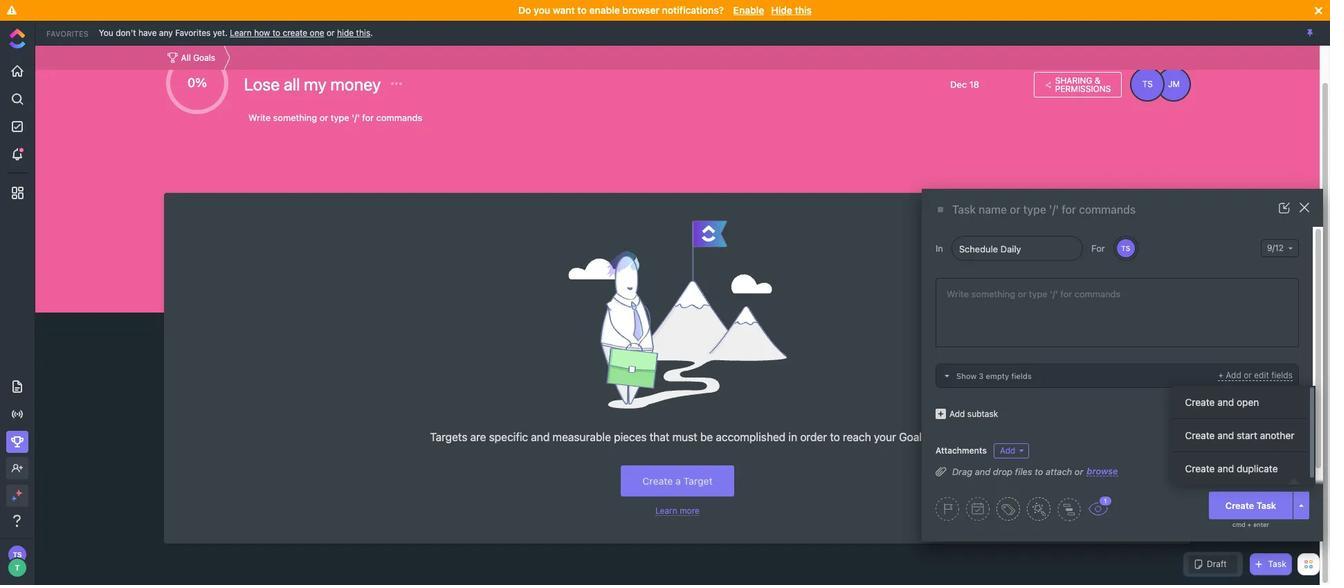 Task type: locate. For each thing, give the bounding box(es) containing it.
0 vertical spatial ts
[[1143, 79, 1154, 89]]

custom fields element
[[936, 364, 1300, 388]]

favorites up all goals link
[[175, 27, 211, 38]]

add inside dropdown button
[[1000, 446, 1016, 456]]

create left the open
[[1186, 397, 1215, 409]]

2 vertical spatial ts
[[13, 551, 22, 559]]

hide
[[772, 4, 793, 16]]

enable
[[590, 4, 620, 16]]

and left the open
[[1218, 397, 1235, 409]]

0 vertical spatial this
[[795, 4, 812, 16]]

favorites left you
[[46, 29, 89, 38]]

fields right edit
[[1272, 370, 1293, 381]]

1 horizontal spatial or
[[1075, 466, 1084, 477]]

order
[[801, 431, 827, 444]]

task down enter
[[1269, 559, 1287, 570]]

add subtask
[[950, 409, 999, 419]]

edit
[[1255, 370, 1270, 381]]

my
[[304, 74, 327, 94]]

this right the hide
[[795, 4, 812, 16]]

money
[[331, 74, 381, 94]]

add down the open
[[1247, 409, 1262, 419]]

measurable
[[553, 431, 611, 444]]

2 horizontal spatial or
[[1244, 370, 1252, 381]]

ts up t
[[13, 551, 22, 559]]

browser
[[623, 4, 660, 16]]

create for create and start another
[[1186, 430, 1215, 442]]

add up drop
[[1000, 446, 1016, 456]]

fields right empty
[[1012, 372, 1032, 381]]

reach
[[843, 431, 871, 444]]

learn left more at the right bottom
[[656, 506, 678, 517]]

1 horizontal spatial learn
[[656, 506, 678, 517]]

create
[[1186, 397, 1215, 409], [1186, 430, 1215, 442], [1186, 463, 1215, 475], [1226, 500, 1255, 511]]

create down create and open
[[1186, 430, 1215, 442]]

open
[[1237, 397, 1260, 409]]

ts
[[1143, 79, 1154, 89], [1122, 244, 1131, 253], [13, 551, 22, 559]]

browse
[[1087, 466, 1119, 477]]

add left edit
[[1226, 370, 1242, 381]]

.
[[371, 27, 373, 38]]

how
[[254, 27, 270, 38]]

0 horizontal spatial or
[[327, 27, 335, 38]]

fields
[[1272, 370, 1293, 381], [1012, 372, 1032, 381]]

1 vertical spatial this
[[356, 27, 371, 38]]

set priority image
[[936, 498, 960, 521]]

ts right for
[[1122, 244, 1131, 253]]

your
[[874, 431, 897, 444]]

all goals link
[[164, 49, 219, 67]]

0 vertical spatial learn
[[230, 27, 252, 38]]

want
[[553, 4, 575, 16]]

lose
[[244, 74, 280, 94]]

0 vertical spatial +
[[1219, 370, 1224, 381]]

learn right yet.
[[230, 27, 252, 38]]

permissions
[[1056, 83, 1112, 94]]

another
[[1261, 430, 1295, 442]]

1 vertical spatial task
[[1269, 559, 1287, 570]]

dec 18 button
[[951, 79, 1027, 90]]

or inside drag and drop files to attach or browse
[[1075, 466, 1084, 477]]

sharing & permissions
[[1056, 75, 1112, 94]]

+ up create and open
[[1219, 370, 1224, 381]]

learn
[[230, 27, 252, 38], [656, 506, 678, 517]]

ts left jm
[[1143, 79, 1154, 89]]

subtask
[[968, 409, 999, 419]]

sharing
[[1056, 75, 1093, 86]]

hide
[[337, 27, 354, 38]]

create up cmd
[[1226, 500, 1255, 511]]

you don't have any favorites yet. learn how to create one or hide this .
[[99, 27, 373, 38]]

task up enter
[[1257, 500, 1277, 511]]

create and start another
[[1186, 430, 1295, 442]]

this
[[795, 4, 812, 16], [356, 27, 371, 38]]

task
[[1257, 500, 1277, 511], [1269, 559, 1287, 570]]

to right order
[[830, 431, 840, 444]]

hide this link
[[337, 27, 371, 38]]

have
[[138, 27, 157, 38]]

and left start
[[1218, 430, 1235, 442]]

and
[[1218, 397, 1235, 409], [1218, 430, 1235, 442], [531, 431, 550, 444], [1218, 463, 1235, 475], [975, 466, 991, 477]]

be
[[701, 431, 713, 444]]

set priority element
[[936, 498, 960, 521]]

add
[[1226, 370, 1242, 381], [950, 409, 966, 419], [1247, 409, 1262, 419], [1000, 446, 1016, 456]]

learn more link
[[656, 506, 700, 517]]

add for add
[[1000, 446, 1016, 456]]

add left subtask
[[950, 409, 966, 419]]

0 horizontal spatial +
[[1219, 370, 1224, 381]]

1 horizontal spatial fields
[[1272, 370, 1293, 381]]

0 horizontal spatial learn
[[230, 27, 252, 38]]

ts t
[[13, 551, 22, 573]]

do you want to enable browser notifications? enable hide this
[[519, 4, 812, 16]]

to right want
[[578, 4, 587, 16]]

1 vertical spatial learn
[[656, 506, 678, 517]]

files
[[1015, 466, 1033, 477]]

and left drop
[[975, 466, 991, 477]]

this right hide
[[356, 27, 371, 38]]

+
[[1219, 370, 1224, 381], [1248, 521, 1252, 529]]

t
[[15, 564, 20, 573]]

ts button
[[1116, 238, 1137, 259]]

or right attach at right bottom
[[1075, 466, 1084, 477]]

must
[[673, 431, 698, 444]]

+ right cmd
[[1248, 521, 1252, 529]]

goal.
[[899, 431, 925, 444]]

0 horizontal spatial fields
[[1012, 372, 1032, 381]]

0 horizontal spatial favorites
[[46, 29, 89, 38]]

1 horizontal spatial ts
[[1122, 244, 1131, 253]]

and left "duplicate"
[[1218, 463, 1235, 475]]

in
[[936, 243, 944, 254]]

create down the create and start another
[[1186, 463, 1215, 475]]

1 vertical spatial ts
[[1122, 244, 1131, 253]]

or left edit
[[1244, 370, 1252, 381]]

and inside drag and drop files to attach or browse
[[975, 466, 991, 477]]

ts inside dropdown button
[[1122, 244, 1131, 253]]

or
[[327, 27, 335, 38], [1244, 370, 1252, 381], [1075, 466, 1084, 477]]

1 vertical spatial or
[[1244, 370, 1252, 381]]

add for add checklist
[[1247, 409, 1262, 419]]

to right the files
[[1035, 466, 1044, 477]]

Task name or type '/' for commands text field
[[953, 203, 1255, 217]]

start
[[1237, 430, 1258, 442]]

or right one
[[327, 27, 335, 38]]

2 vertical spatial or
[[1075, 466, 1084, 477]]

favorites
[[175, 27, 211, 38], [46, 29, 89, 38]]

0 vertical spatial or
[[327, 27, 335, 38]]

1 horizontal spatial +
[[1248, 521, 1252, 529]]

more
[[680, 506, 700, 517]]

9/12 button
[[1261, 240, 1300, 258]]

1 vertical spatial +
[[1248, 521, 1252, 529]]



Task type: vqa. For each thing, say whether or not it's contained in the screenshot.
or
yes



Task type: describe. For each thing, give the bounding box(es) containing it.
9/12
[[1268, 243, 1284, 253]]

notifications?
[[662, 4, 724, 16]]

drop
[[993, 466, 1013, 477]]

1 horizontal spatial favorites
[[175, 27, 211, 38]]

add button
[[994, 444, 1030, 459]]

lose all my money
[[244, 74, 385, 94]]

1
[[1104, 498, 1107, 505]]

create for create and duplicate
[[1186, 463, 1215, 475]]

and for create and duplicate
[[1218, 463, 1235, 475]]

and for create and start another
[[1218, 430, 1235, 442]]

18
[[970, 79, 980, 90]]

to right the how at top
[[273, 27, 281, 38]]

create and open
[[1186, 397, 1260, 409]]

add for add subtask
[[950, 409, 966, 419]]

are
[[471, 431, 486, 444]]

1 horizontal spatial this
[[795, 4, 812, 16]]

0 horizontal spatial ts
[[13, 551, 22, 559]]

+ add or edit fields
[[1219, 370, 1293, 381]]

dec 18
[[951, 79, 980, 90]]

0 vertical spatial task
[[1257, 500, 1277, 511]]

and right specific
[[531, 431, 550, 444]]

yet.
[[213, 27, 228, 38]]

cmd + enter
[[1233, 521, 1270, 529]]

create and duplicate
[[1186, 463, 1279, 475]]

duplicate
[[1237, 463, 1279, 475]]

attachments
[[936, 446, 987, 456]]

empty
[[986, 372, 1010, 381]]

show
[[957, 372, 977, 381]]

pieces
[[614, 431, 647, 444]]

do
[[519, 4, 531, 16]]

targets
[[430, 431, 468, 444]]

add inside custom fields element
[[1226, 370, 1242, 381]]

create task
[[1226, 500, 1277, 511]]

enable
[[734, 4, 765, 16]]

all goals
[[181, 52, 215, 63]]

create
[[283, 27, 308, 38]]

add checklist
[[1247, 409, 1300, 419]]

&
[[1095, 75, 1101, 86]]

any
[[159, 27, 173, 38]]

and for create and open
[[1218, 397, 1235, 409]]

drag and drop files to attach or browse
[[953, 466, 1119, 477]]

create a target
[[643, 476, 713, 487]]

to inside drag and drop files to attach or browse
[[1035, 466, 1044, 477]]

accomplished
[[716, 431, 786, 444]]

show 3 empty fields
[[957, 372, 1032, 381]]

checklist
[[1265, 409, 1300, 419]]

for
[[1092, 243, 1106, 254]]

don't
[[116, 27, 136, 38]]

you
[[534, 4, 550, 16]]

you
[[99, 27, 113, 38]]

all
[[284, 74, 300, 94]]

sparkle svg 2 image
[[11, 496, 16, 502]]

learn more
[[656, 506, 700, 517]]

specific
[[489, 431, 528, 444]]

enter
[[1254, 521, 1270, 529]]

in
[[789, 431, 798, 444]]

0 horizontal spatial this
[[356, 27, 371, 38]]

2 horizontal spatial ts
[[1143, 79, 1154, 89]]

that
[[650, 431, 670, 444]]

create for create and open
[[1186, 397, 1215, 409]]

1 button
[[1088, 496, 1113, 517]]

create for create task
[[1226, 500, 1255, 511]]

one
[[310, 27, 324, 38]]

learn how to create one link
[[230, 27, 324, 38]]

or inside custom fields element
[[1244, 370, 1252, 381]]

cmd
[[1233, 521, 1246, 529]]

dec
[[951, 79, 967, 90]]

attach
[[1046, 466, 1073, 477]]

+ inside custom fields element
[[1219, 370, 1224, 381]]

targets are specific and measurable pieces that must be accomplished in order to reach your goal.
[[430, 431, 925, 444]]

drag
[[953, 466, 973, 477]]

3
[[979, 372, 984, 381]]

jm
[[1169, 79, 1180, 89]]

and for drag and drop files to attach or browse
[[975, 466, 991, 477]]

sparkle svg 1 image
[[15, 490, 22, 497]]



